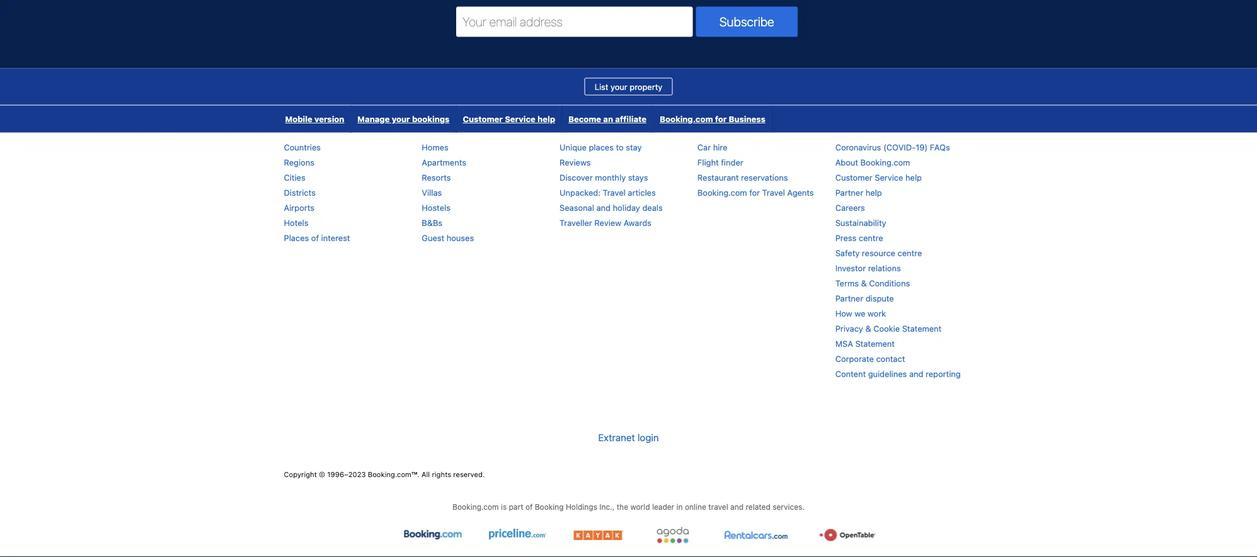 Task type: describe. For each thing, give the bounding box(es) containing it.
how we work link
[[835, 309, 886, 318]]

service inside coronavirus (covid-19) faqs about booking.com customer service help partner help careers sustainability press centre safety resource centre investor relations terms & conditions partner dispute how we work privacy & cookie statement msa statement corporate contact content guidelines and reporting
[[875, 173, 903, 182]]

reporting
[[926, 369, 961, 379]]

1996–2023
[[327, 471, 366, 479]]

manage your bookings
[[358, 114, 450, 124]]

customer service help
[[463, 114, 555, 124]]

contact
[[876, 354, 905, 364]]

car hire flight finder restaurant reservations booking.com for travel agents
[[698, 142, 814, 197]]

Your email address email field
[[456, 7, 693, 37]]

unpacked:
[[560, 188, 601, 197]]

coronavirus (covid-19) faqs link
[[835, 142, 950, 152]]

msa
[[835, 339, 853, 348]]

for inside booking.com for business 'link'
[[715, 114, 727, 124]]

kayak image
[[574, 527, 623, 544]]

places
[[589, 142, 614, 152]]

hotels link
[[284, 218, 309, 227]]

related
[[746, 503, 771, 512]]

business
[[729, 114, 766, 124]]

partner help link
[[835, 188, 882, 197]]

restaurant reservations link
[[698, 173, 788, 182]]

holiday
[[613, 203, 640, 212]]

villas link
[[422, 188, 442, 197]]

about booking.com link
[[835, 158, 910, 167]]

countries regions cities districts airports hotels places of interest
[[284, 142, 350, 243]]

hostels
[[422, 203, 451, 212]]

traveller
[[560, 218, 592, 227]]

become an affiliate
[[568, 114, 647, 124]]

1 horizontal spatial centre
[[898, 248, 922, 258]]

traveller review awards link
[[560, 218, 652, 227]]

stays
[[628, 173, 648, 182]]

interest
[[321, 233, 350, 243]]

discover monthly stays link
[[560, 173, 648, 182]]

safety resource centre link
[[835, 248, 922, 258]]

sustainability
[[835, 218, 886, 227]]

travel
[[709, 503, 728, 512]]

awards
[[624, 218, 652, 227]]

coronavirus (covid-19) faqs about booking.com customer service help partner help careers sustainability press centre safety resource centre investor relations terms & conditions partner dispute how we work privacy & cookie statement msa statement corporate contact content guidelines and reporting
[[835, 142, 961, 379]]

b&bs link
[[422, 218, 443, 227]]

property
[[630, 82, 663, 91]]

0 vertical spatial statement
[[902, 324, 942, 333]]

priceline image
[[489, 527, 546, 544]]

review
[[594, 218, 622, 227]]

customer service help link for become an affiliate
[[457, 106, 562, 133]]

affiliate
[[615, 114, 647, 124]]

cities
[[284, 173, 305, 182]]

booking.com left the is
[[453, 503, 499, 512]]

resource
[[862, 248, 896, 258]]

unique
[[560, 142, 587, 152]]

countries
[[284, 142, 321, 152]]

your for manage
[[392, 114, 410, 124]]

articles
[[628, 188, 656, 197]]

apartments link
[[422, 158, 466, 167]]

extranet login link
[[598, 422, 659, 454]]

list your property
[[595, 82, 663, 91]]

2 horizontal spatial help
[[906, 173, 922, 182]]

mobile version
[[285, 114, 344, 124]]

copyright
[[284, 471, 317, 479]]

booking.com inside car hire flight finder restaurant reservations booking.com for travel agents
[[698, 188, 747, 197]]

to
[[616, 142, 624, 152]]

reservations
[[741, 173, 788, 182]]

navigation inside subscribe footer
[[279, 106, 773, 133]]

in
[[677, 503, 683, 512]]

apartments
[[422, 158, 466, 167]]

0 horizontal spatial centre
[[859, 233, 883, 243]]

all
[[422, 471, 430, 479]]

is
[[501, 503, 507, 512]]

your for list
[[611, 82, 628, 91]]

©
[[319, 471, 325, 479]]

reserved.
[[453, 471, 485, 479]]

resorts link
[[422, 173, 451, 182]]

customer inside navigation
[[463, 114, 503, 124]]

hire
[[713, 142, 728, 152]]

privacy
[[835, 324, 863, 333]]

an
[[603, 114, 613, 124]]

version
[[314, 114, 344, 124]]

corporate contact link
[[835, 354, 905, 364]]

investor relations link
[[835, 263, 901, 273]]

car
[[698, 142, 711, 152]]

rights
[[432, 471, 451, 479]]

press centre link
[[835, 233, 883, 243]]

become
[[568, 114, 601, 124]]

places of interest link
[[284, 233, 350, 243]]

agents
[[787, 188, 814, 197]]

airports
[[284, 203, 315, 212]]

press
[[835, 233, 857, 243]]

subscribe
[[720, 14, 774, 29]]

airports link
[[284, 203, 315, 212]]

booking.com for business
[[660, 114, 766, 124]]

mobile version link
[[279, 106, 351, 133]]

become an affiliate link
[[562, 106, 653, 133]]



Task type: vqa. For each thing, say whether or not it's contained in the screenshot.
10 inside checkbox
no



Task type: locate. For each thing, give the bounding box(es) containing it.
2 horizontal spatial and
[[909, 369, 924, 379]]

travel
[[603, 188, 626, 197], [762, 188, 785, 197]]

1 horizontal spatial help
[[866, 188, 882, 197]]

0 horizontal spatial for
[[715, 114, 727, 124]]

booking.com down the restaurant
[[698, 188, 747, 197]]

1 horizontal spatial and
[[730, 503, 744, 512]]

and up traveller review awards link on the top
[[596, 203, 611, 212]]

1 horizontal spatial travel
[[762, 188, 785, 197]]

0 horizontal spatial service
[[505, 114, 536, 124]]

& up msa statement link
[[866, 324, 871, 333]]

booking.com inside coronavirus (covid-19) faqs about booking.com customer service help partner help careers sustainability press centre safety resource centre investor relations terms & conditions partner dispute how we work privacy & cookie statement msa statement corporate contact content guidelines and reporting
[[861, 158, 910, 167]]

1 vertical spatial help
[[906, 173, 922, 182]]

customer up partner help link
[[835, 173, 873, 182]]

help down about booking.com link
[[866, 188, 882, 197]]

booking.com up car
[[660, 114, 713, 124]]

your
[[611, 82, 628, 91], [392, 114, 410, 124]]

houses
[[447, 233, 474, 243]]

for inside car hire flight finder restaurant reservations booking.com for travel agents
[[749, 188, 760, 197]]

sustainability link
[[835, 218, 886, 227]]

coronavirus
[[835, 142, 881, 152]]

msa statement link
[[835, 339, 895, 348]]

1 horizontal spatial of
[[526, 503, 533, 512]]

0 vertical spatial &
[[861, 279, 867, 288]]

seasonal
[[560, 203, 594, 212]]

booking.com™.
[[368, 471, 420, 479]]

your right list
[[611, 82, 628, 91]]

1 horizontal spatial service
[[875, 173, 903, 182]]

statement right cookie
[[902, 324, 942, 333]]

centre up "resource"
[[859, 233, 883, 243]]

homes
[[422, 142, 449, 152]]

customer service help link for partner help
[[835, 173, 922, 182]]

the
[[617, 503, 628, 512]]

we
[[855, 309, 865, 318]]

hostels link
[[422, 203, 451, 212]]

help inside navigation
[[538, 114, 555, 124]]

cookie
[[874, 324, 900, 333]]

car hire link
[[698, 142, 728, 152]]

for
[[715, 114, 727, 124], [749, 188, 760, 197]]

1 horizontal spatial your
[[611, 82, 628, 91]]

of right the part
[[526, 503, 533, 512]]

unpacked: travel articles link
[[560, 188, 656, 197]]

1 vertical spatial statement
[[855, 339, 895, 348]]

1 vertical spatial centre
[[898, 248, 922, 258]]

safety
[[835, 248, 860, 258]]

content
[[835, 369, 866, 379]]

leader
[[652, 503, 674, 512]]

districts link
[[284, 188, 316, 197]]

inc.,
[[600, 503, 615, 512]]

travel inside car hire flight finder restaurant reservations booking.com for travel agents
[[762, 188, 785, 197]]

navigation containing mobile version
[[279, 106, 773, 133]]

0 vertical spatial customer service help link
[[457, 106, 562, 133]]

mobile
[[285, 114, 312, 124]]

subscribe button
[[696, 7, 798, 37]]

unique places to stay reviews discover monthly stays unpacked: travel articles seasonal and holiday deals traveller review awards
[[560, 142, 663, 227]]

booking
[[535, 503, 564, 512]]

0 horizontal spatial and
[[596, 203, 611, 212]]

0 horizontal spatial customer
[[463, 114, 503, 124]]

online
[[685, 503, 706, 512]]

villas
[[422, 188, 442, 197]]

1 partner from the top
[[835, 188, 863, 197]]

countries link
[[284, 142, 321, 152]]

booking.com image
[[404, 527, 462, 544]]

19)
[[916, 142, 928, 152]]

reviews
[[560, 158, 591, 167]]

partner up 'careers'
[[835, 188, 863, 197]]

dispute
[[866, 294, 894, 303]]

and inside the unique places to stay reviews discover monthly stays unpacked: travel articles seasonal and holiday deals traveller review awards
[[596, 203, 611, 212]]

careers
[[835, 203, 865, 212]]

your right manage
[[392, 114, 410, 124]]

extranet
[[598, 432, 635, 444]]

1 vertical spatial customer
[[835, 173, 873, 182]]

0 vertical spatial partner
[[835, 188, 863, 197]]

corporate
[[835, 354, 874, 364]]

help down 19)
[[906, 173, 922, 182]]

centre up relations
[[898, 248, 922, 258]]

guest houses link
[[422, 233, 474, 243]]

2 vertical spatial and
[[730, 503, 744, 512]]

relations
[[868, 263, 901, 273]]

& up partner dispute link
[[861, 279, 867, 288]]

content guidelines and reporting link
[[835, 369, 961, 379]]

careers link
[[835, 203, 865, 212]]

0 horizontal spatial travel
[[603, 188, 626, 197]]

0 horizontal spatial of
[[311, 233, 319, 243]]

places
[[284, 233, 309, 243]]

1 vertical spatial customer service help link
[[835, 173, 922, 182]]

1 horizontal spatial customer service help link
[[835, 173, 922, 182]]

travel up seasonal and holiday deals link
[[603, 188, 626, 197]]

2 travel from the left
[[762, 188, 785, 197]]

flight
[[698, 158, 719, 167]]

flight finder link
[[698, 158, 743, 167]]

booking.com inside 'link'
[[660, 114, 713, 124]]

restaurant
[[698, 173, 739, 182]]

0 vertical spatial help
[[538, 114, 555, 124]]

1 vertical spatial your
[[392, 114, 410, 124]]

how
[[835, 309, 852, 318]]

finder
[[721, 158, 743, 167]]

and left reporting
[[909, 369, 924, 379]]

1 vertical spatial partner
[[835, 294, 863, 303]]

2 vertical spatial help
[[866, 188, 882, 197]]

0 vertical spatial of
[[311, 233, 319, 243]]

service
[[505, 114, 536, 124], [875, 173, 903, 182]]

privacy & cookie statement link
[[835, 324, 942, 333]]

of right places
[[311, 233, 319, 243]]

booking.com is part of booking holdings inc., the world leader in online travel and related services.
[[453, 503, 805, 512]]

b&bs
[[422, 218, 443, 227]]

your inside list your property link
[[611, 82, 628, 91]]

0 horizontal spatial customer service help link
[[457, 106, 562, 133]]

terms
[[835, 279, 859, 288]]

reviews link
[[560, 158, 591, 167]]

list your property link
[[585, 78, 673, 95]]

homes link
[[422, 142, 449, 152]]

districts
[[284, 188, 316, 197]]

booking.com down "coronavirus (covid-19) faqs" link
[[861, 158, 910, 167]]

1 vertical spatial &
[[866, 324, 871, 333]]

help left become
[[538, 114, 555, 124]]

for left business
[[715, 114, 727, 124]]

1 horizontal spatial customer
[[835, 173, 873, 182]]

customer service help link
[[457, 106, 562, 133], [835, 173, 922, 182]]

part
[[509, 503, 523, 512]]

manage
[[358, 114, 390, 124]]

0 horizontal spatial your
[[392, 114, 410, 124]]

unique places to stay link
[[560, 142, 642, 152]]

login
[[638, 432, 659, 444]]

statement up "corporate contact" link
[[855, 339, 895, 348]]

rentalcars image
[[722, 527, 791, 544]]

seasonal and holiday deals link
[[560, 203, 663, 212]]

of
[[311, 233, 319, 243], [526, 503, 533, 512]]

1 vertical spatial of
[[526, 503, 533, 512]]

&
[[861, 279, 867, 288], [866, 324, 871, 333]]

help
[[538, 114, 555, 124], [906, 173, 922, 182], [866, 188, 882, 197]]

travel inside the unique places to stay reviews discover monthly stays unpacked: travel articles seasonal and holiday deals traveller review awards
[[603, 188, 626, 197]]

stay
[[626, 142, 642, 152]]

1 horizontal spatial statement
[[902, 324, 942, 333]]

your inside manage your bookings link
[[392, 114, 410, 124]]

(covid-
[[884, 142, 916, 152]]

partner down terms
[[835, 294, 863, 303]]

1 vertical spatial and
[[909, 369, 924, 379]]

0 vertical spatial for
[[715, 114, 727, 124]]

0 vertical spatial and
[[596, 203, 611, 212]]

0 vertical spatial customer
[[463, 114, 503, 124]]

holdings
[[566, 503, 597, 512]]

terms & conditions link
[[835, 279, 910, 288]]

customer inside coronavirus (covid-19) faqs about booking.com customer service help partner help careers sustainability press centre safety resource centre investor relations terms & conditions partner dispute how we work privacy & cookie statement msa statement corporate contact content guidelines and reporting
[[835, 173, 873, 182]]

and inside coronavirus (covid-19) faqs about booking.com customer service help partner help careers sustainability press centre safety resource centre investor relations terms & conditions partner dispute how we work privacy & cookie statement msa statement corporate contact content guidelines and reporting
[[909, 369, 924, 379]]

navigation
[[279, 106, 773, 133]]

1 travel from the left
[[603, 188, 626, 197]]

subscribe footer
[[0, 0, 1257, 558]]

deals
[[642, 203, 663, 212]]

0 horizontal spatial help
[[538, 114, 555, 124]]

faqs
[[930, 142, 950, 152]]

0 vertical spatial centre
[[859, 233, 883, 243]]

bookings
[[412, 114, 450, 124]]

2 partner from the top
[[835, 294, 863, 303]]

1 vertical spatial service
[[875, 173, 903, 182]]

1 horizontal spatial for
[[749, 188, 760, 197]]

agoda image
[[651, 527, 695, 544]]

0 vertical spatial your
[[611, 82, 628, 91]]

travel down reservations
[[762, 188, 785, 197]]

customer right bookings
[[463, 114, 503, 124]]

regions link
[[284, 158, 314, 167]]

1 vertical spatial for
[[749, 188, 760, 197]]

of inside 'countries regions cities districts airports hotels places of interest'
[[311, 233, 319, 243]]

0 horizontal spatial statement
[[855, 339, 895, 348]]

and right travel
[[730, 503, 744, 512]]

opentable image
[[818, 527, 878, 544]]

conditions
[[869, 279, 910, 288]]

0 vertical spatial service
[[505, 114, 536, 124]]

for down reservations
[[749, 188, 760, 197]]



